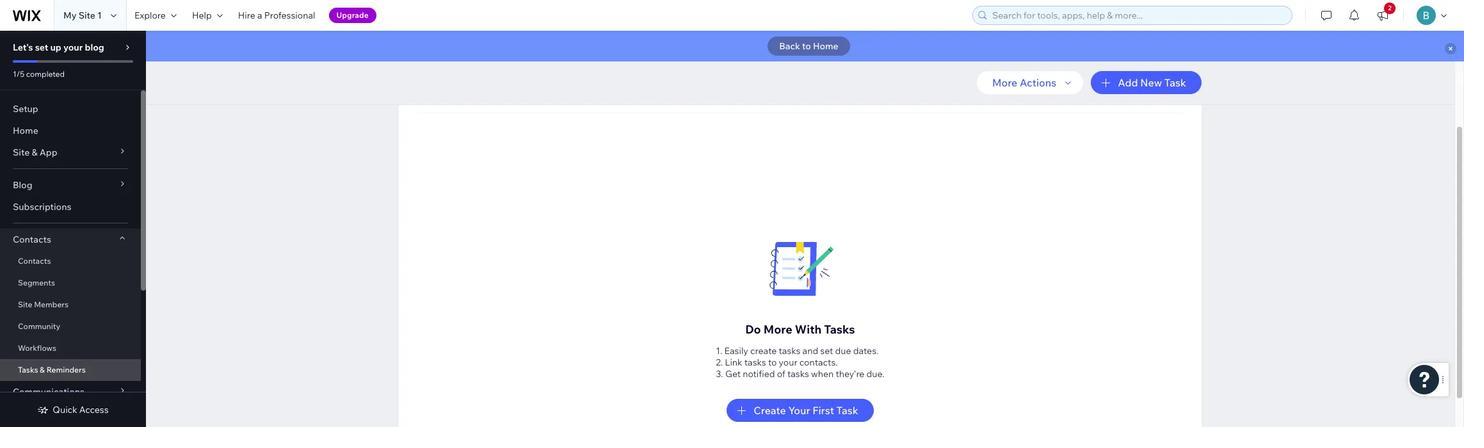 Task type: locate. For each thing, give the bounding box(es) containing it.
tasks
[[824, 322, 855, 337], [18, 365, 38, 375]]

when
[[811, 368, 834, 380]]

1.
[[716, 345, 723, 357]]

quick
[[53, 404, 77, 416]]

0 horizontal spatial set
[[35, 42, 48, 53]]

community
[[18, 321, 60, 331]]

tasks
[[779, 345, 801, 357], [745, 357, 766, 368], [788, 368, 809, 380]]

0 vertical spatial your
[[63, 42, 83, 53]]

2 vertical spatial site
[[18, 300, 32, 309]]

due.
[[867, 368, 885, 380]]

more right do
[[764, 322, 793, 337]]

site
[[79, 10, 95, 21], [13, 147, 30, 158], [18, 300, 32, 309]]

1 horizontal spatial home
[[813, 40, 839, 52]]

site inside dropdown button
[[13, 147, 30, 158]]

upgrade
[[337, 10, 369, 20]]

create
[[754, 404, 786, 417]]

0 vertical spatial contacts
[[13, 234, 51, 245]]

2.
[[716, 357, 723, 368]]

to inside back to home button
[[803, 40, 811, 52]]

your
[[63, 42, 83, 53], [779, 357, 798, 368]]

0 horizontal spatial home
[[13, 125, 38, 136]]

1 vertical spatial site
[[13, 147, 30, 158]]

& down workflows
[[40, 365, 45, 375]]

easily
[[725, 345, 749, 357]]

more inside button
[[993, 76, 1018, 89]]

back to home alert
[[146, 31, 1465, 61]]

get
[[726, 368, 741, 380]]

tasks right of
[[788, 368, 809, 380]]

home down setup
[[13, 125, 38, 136]]

0 horizontal spatial to
[[768, 357, 777, 368]]

site members
[[18, 300, 69, 309]]

to right back on the right of page
[[803, 40, 811, 52]]

1 vertical spatial to
[[768, 357, 777, 368]]

0 vertical spatial home
[[813, 40, 839, 52]]

0 vertical spatial &
[[32, 147, 38, 158]]

0 horizontal spatial more
[[764, 322, 793, 337]]

task
[[1165, 76, 1187, 89], [837, 404, 859, 417]]

& left app
[[32, 147, 38, 158]]

segments link
[[0, 272, 141, 294]]

your inside the 'sidebar' element
[[63, 42, 83, 53]]

0 vertical spatial set
[[35, 42, 48, 53]]

1 horizontal spatial tasks
[[824, 322, 855, 337]]

1 vertical spatial &
[[40, 365, 45, 375]]

0 horizontal spatial task
[[837, 404, 859, 417]]

1
[[97, 10, 102, 21]]

& inside dropdown button
[[32, 147, 38, 158]]

add
[[1118, 76, 1139, 89]]

site left app
[[13, 147, 30, 158]]

task right first
[[837, 404, 859, 417]]

1. easily create tasks and set due dates. 2. link tasks to your contacts. 3. get notified of tasks when they're due.
[[716, 345, 885, 380]]

set right and
[[821, 345, 833, 357]]

site down the segments
[[18, 300, 32, 309]]

sidebar element
[[0, 31, 146, 427]]

tasks down workflows
[[18, 365, 38, 375]]

your left and
[[779, 357, 798, 368]]

task right new
[[1165, 76, 1187, 89]]

1 vertical spatial set
[[821, 345, 833, 357]]

set left up
[[35, 42, 48, 53]]

&
[[32, 147, 38, 158], [40, 365, 45, 375]]

0 horizontal spatial your
[[63, 42, 83, 53]]

more actions button
[[977, 71, 1084, 94]]

set
[[35, 42, 48, 53], [821, 345, 833, 357]]

tasks up due
[[824, 322, 855, 337]]

of
[[777, 368, 786, 380]]

professional
[[264, 10, 315, 21]]

0 vertical spatial more
[[993, 76, 1018, 89]]

notified
[[743, 368, 775, 380]]

my site 1
[[63, 10, 102, 21]]

workflows
[[18, 343, 56, 353]]

site for site & app
[[13, 147, 30, 158]]

contacts inside popup button
[[13, 234, 51, 245]]

more
[[993, 76, 1018, 89], [764, 322, 793, 337]]

1 vertical spatial tasks
[[18, 365, 38, 375]]

site left 1
[[79, 10, 95, 21]]

3.
[[716, 368, 724, 380]]

0 vertical spatial to
[[803, 40, 811, 52]]

site inside 'link'
[[18, 300, 32, 309]]

1 horizontal spatial your
[[779, 357, 798, 368]]

home right back on the right of page
[[813, 40, 839, 52]]

blog
[[85, 42, 104, 53]]

1 vertical spatial home
[[13, 125, 38, 136]]

add new task button
[[1092, 71, 1202, 94]]

and
[[803, 345, 819, 357]]

1 horizontal spatial &
[[40, 365, 45, 375]]

they're
[[836, 368, 865, 380]]

1 horizontal spatial more
[[993, 76, 1018, 89]]

0 vertical spatial site
[[79, 10, 95, 21]]

back to home button
[[768, 37, 850, 56]]

1 vertical spatial contacts
[[18, 256, 51, 266]]

1 horizontal spatial task
[[1165, 76, 1187, 89]]

0 horizontal spatial &
[[32, 147, 38, 158]]

your
[[789, 404, 811, 417]]

1/5
[[13, 69, 24, 79]]

communications
[[13, 386, 85, 398]]

upgrade button
[[329, 8, 376, 23]]

site members link
[[0, 294, 141, 316]]

home
[[813, 40, 839, 52], [13, 125, 38, 136]]

1 horizontal spatial set
[[821, 345, 833, 357]]

members
[[34, 300, 69, 309]]

& for app
[[32, 147, 38, 158]]

contacts down subscriptions at left
[[13, 234, 51, 245]]

tasks left and
[[779, 345, 801, 357]]

contacts link
[[0, 250, 141, 272]]

1 vertical spatial more
[[764, 322, 793, 337]]

to
[[803, 40, 811, 52], [768, 357, 777, 368]]

0 vertical spatial task
[[1165, 76, 1187, 89]]

up
[[50, 42, 61, 53]]

add new task
[[1118, 76, 1187, 89]]

back to home
[[780, 40, 839, 52]]

your right up
[[63, 42, 83, 53]]

1 vertical spatial your
[[779, 357, 798, 368]]

site & app
[[13, 147, 57, 158]]

do more with tasks
[[746, 322, 855, 337]]

set inside the 'sidebar' element
[[35, 42, 48, 53]]

1 horizontal spatial to
[[803, 40, 811, 52]]

contacts up the segments
[[18, 256, 51, 266]]

contacts.
[[800, 357, 838, 368]]

more left actions
[[993, 76, 1018, 89]]

app
[[40, 147, 57, 158]]

contacts
[[13, 234, 51, 245], [18, 256, 51, 266]]

to left of
[[768, 357, 777, 368]]

1 vertical spatial task
[[837, 404, 859, 417]]

explore
[[134, 10, 166, 21]]

tasks & reminders link
[[0, 359, 141, 381]]

0 horizontal spatial tasks
[[18, 365, 38, 375]]



Task type: vqa. For each thing, say whether or not it's contained in the screenshot.
Marketing & SEO 'dropdown button'
no



Task type: describe. For each thing, give the bounding box(es) containing it.
my
[[63, 10, 77, 21]]

& for reminders
[[40, 365, 45, 375]]

Search for tools, apps, help & more... field
[[989, 6, 1289, 24]]

dates.
[[853, 345, 879, 357]]

due
[[835, 345, 851, 357]]

access
[[79, 404, 109, 416]]

2
[[1389, 4, 1392, 12]]

task inside 'button'
[[837, 404, 859, 417]]

2 button
[[1369, 0, 1397, 31]]

set inside the 1. easily create tasks and set due dates. 2. link tasks to your contacts. 3. get notified of tasks when they're due.
[[821, 345, 833, 357]]

create your first task button
[[727, 399, 874, 422]]

subscriptions link
[[0, 196, 141, 218]]

workflows link
[[0, 338, 141, 359]]

segments
[[18, 278, 55, 288]]

back
[[780, 40, 801, 52]]

home inside home link
[[13, 125, 38, 136]]

quick access
[[53, 404, 109, 416]]

actions
[[1020, 76, 1057, 89]]

reminders
[[47, 365, 86, 375]]

home link
[[0, 120, 141, 142]]

hire a professional link
[[230, 0, 323, 31]]

tasks right link in the bottom of the page
[[745, 357, 766, 368]]

blog
[[13, 179, 32, 191]]

blog button
[[0, 174, 141, 196]]

your inside the 1. easily create tasks and set due dates. 2. link tasks to your contacts. 3. get notified of tasks when they're due.
[[779, 357, 798, 368]]

quick access button
[[37, 404, 109, 416]]

contacts button
[[0, 229, 141, 250]]

contacts for "contacts" link
[[18, 256, 51, 266]]

hire a professional
[[238, 10, 315, 21]]

create your first task
[[754, 404, 859, 417]]

do
[[746, 322, 761, 337]]

hire
[[238, 10, 255, 21]]

contacts for 'contacts' popup button
[[13, 234, 51, 245]]

a
[[257, 10, 262, 21]]

site for site members
[[18, 300, 32, 309]]

communications button
[[0, 381, 141, 403]]

new
[[1141, 76, 1163, 89]]

community link
[[0, 316, 141, 338]]

first
[[813, 404, 835, 417]]

to inside the 1. easily create tasks and set due dates. 2. link tasks to your contacts. 3. get notified of tasks when they're due.
[[768, 357, 777, 368]]

let's set up your blog
[[13, 42, 104, 53]]

let's
[[13, 42, 33, 53]]

with
[[795, 322, 822, 337]]

site & app button
[[0, 142, 141, 163]]

help button
[[184, 0, 230, 31]]

1/5 completed
[[13, 69, 65, 79]]

link
[[725, 357, 743, 368]]

help
[[192, 10, 212, 21]]

tasks & reminders
[[18, 365, 86, 375]]

subscriptions
[[13, 201, 71, 213]]

more actions
[[993, 76, 1057, 89]]

create
[[751, 345, 777, 357]]

completed
[[26, 69, 65, 79]]

home inside back to home button
[[813, 40, 839, 52]]

task inside button
[[1165, 76, 1187, 89]]

tasks inside the 'sidebar' element
[[18, 365, 38, 375]]

0 vertical spatial tasks
[[824, 322, 855, 337]]

setup link
[[0, 98, 141, 120]]

setup
[[13, 103, 38, 115]]



